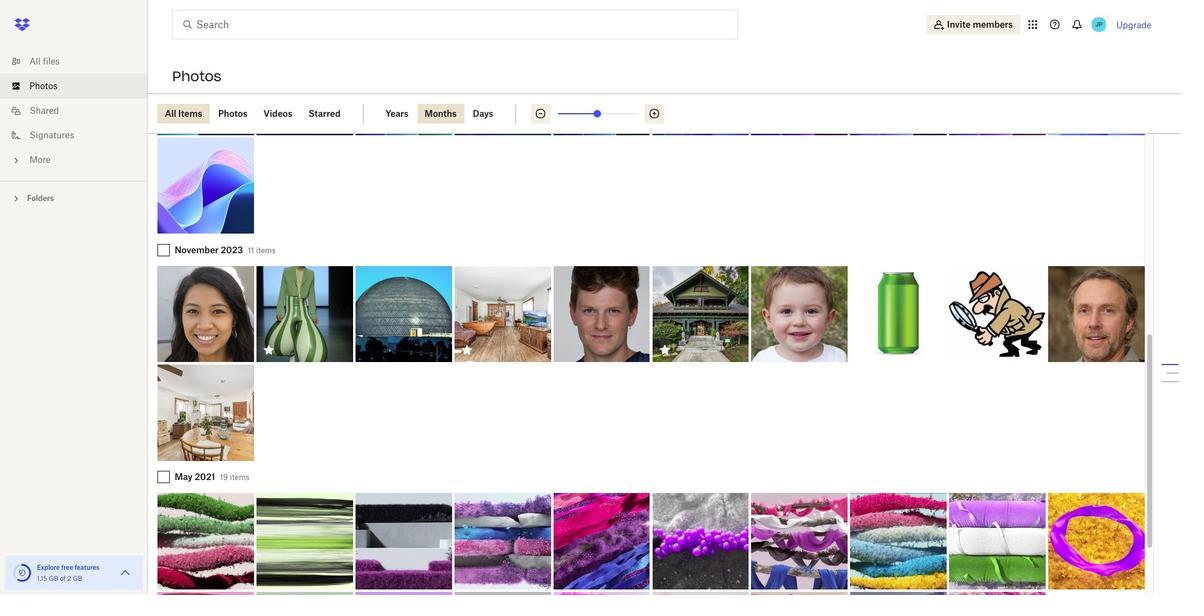 Task type: locate. For each thing, give the bounding box(es) containing it.
gb right 2 in the left of the page
[[73, 576, 82, 583]]

starred
[[309, 108, 341, 119]]

image - 4570_university_ave____pierre_galant_1.0.jpg 11/15/2023, 5:19:03 pm image
[[653, 266, 749, 363]]

items right 19
[[230, 474, 250, 483]]

0 horizontal spatial all
[[30, 56, 41, 66]]

gb
[[49, 576, 58, 583], [73, 576, 82, 583]]

0 vertical spatial items
[[256, 246, 276, 255]]

all left files
[[30, 56, 41, 66]]

photos up "items"
[[172, 68, 222, 85]]

photos
[[172, 68, 222, 85], [30, 81, 58, 91], [218, 108, 248, 119]]

list containing all files
[[0, 42, 148, 181]]

image - 06-blue_purple_dm-4k.png 12/5/2023, 2:18:47 pm image
[[752, 39, 848, 135]]

november 2023 11 items
[[175, 245, 276, 255]]

image - microsoft_pride_21_genderfluid.jpg 12/5/2023, 2:17:17 pm image
[[752, 494, 848, 590]]

None field
[[0, 0, 95, 14]]

image - 07-green_blue_lm-4k.png 12/5/2023, 2:19:16 pm image
[[158, 39, 254, 135]]

of
[[60, 576, 66, 583]]

items right 11
[[256, 246, 276, 255]]

0 vertical spatial all
[[30, 56, 41, 66]]

jp
[[1096, 20, 1104, 28]]

1 vertical spatial all
[[165, 108, 176, 119]]

1 horizontal spatial tab list
[[378, 104, 516, 124]]

all inside button
[[165, 108, 176, 119]]

image - microsoft_pride_21_bisexual.jpg 12/5/2023, 2:15:51 pm image
[[554, 494, 650, 590]]

image - db165f6aaa73d95c9004256537e7037b-uncropped_scaled_within_1536_1152.webp 11/15/2023, 5:19:02 pm image
[[158, 365, 254, 462]]

list
[[0, 42, 148, 181]]

1 tab list from the left
[[158, 104, 364, 124]]

1 horizontal spatial items
[[256, 246, 276, 255]]

gb left of
[[49, 576, 58, 583]]

image - microsoft_pride_21_polysexual.jpg 12/5/2023, 2:17:03 pm image
[[554, 593, 650, 596]]

photos inside "list item"
[[30, 81, 58, 91]]

0 horizontal spatial items
[[230, 474, 250, 483]]

items for 2023
[[256, 246, 276, 255]]

items inside "may 2021 19 items"
[[230, 474, 250, 483]]

invite members
[[948, 19, 1014, 30]]

image - 04-layers_lm-4k.png 12/5/2023, 2:18:36 pm image
[[1049, 39, 1146, 135]]

photos up shared
[[30, 81, 58, 91]]

image - microsoft_pride_21_pansexual.jpg 12/5/2023, 2:16:35 pm image
[[950, 593, 1046, 596]]

image - microsoft_pride_21_bigender.jpg 12/5/2023, 2:17:11 pm image
[[455, 494, 551, 590]]

tab list
[[158, 104, 364, 124], [378, 104, 516, 124]]

all left "items"
[[165, 108, 176, 119]]

2 tab list from the left
[[378, 104, 516, 124]]

image - 52f9044b7e2655d26eb85c0b2abdc392-uncropped_scaled_within_1536_1152.webp 11/15/2023, 5:19:03 pm image
[[455, 266, 551, 363]]

2023
[[221, 245, 243, 255]]

items
[[256, 246, 276, 255], [230, 474, 250, 483]]

image - 01-wave_lm-4k.png 12/5/2023, 2:18:27 pm image
[[158, 138, 254, 234]]

image - 06-blue_purple_lm-4k.png 12/5/2023, 2:18:39 pm image
[[950, 39, 1046, 135]]

photos right "items"
[[218, 108, 248, 119]]

quota usage element
[[12, 564, 32, 584]]

files
[[43, 56, 60, 66]]

months button
[[417, 104, 464, 124]]

more
[[30, 155, 51, 165]]

image - microsoft_pride_21_lesbian.jpg 12/5/2023, 2:16:46 pm image
[[158, 593, 254, 596]]

free
[[61, 564, 73, 572]]

years
[[386, 108, 409, 119]]

image - inflatable-pants-today-inline-200227-5.webp 11/15/2023, 5:19:04 pm image
[[257, 266, 353, 363]]

folders
[[27, 194, 54, 203]]

1.15
[[37, 576, 47, 583]]

dropbox image
[[10, 12, 34, 37]]

image - microsoft_pride_21_nonbinary.jpg 12/5/2023, 2:18:09 pm image
[[356, 593, 452, 596]]

11
[[248, 246, 254, 255]]

explore free features 1.15 gb of 2 gb
[[37, 564, 100, 583]]

videos button
[[256, 104, 300, 124]]

image - screenshot 2023-10-19 at 9.45.56 am.png 11/15/2023, 5:19:05 pm image
[[158, 266, 254, 363]]

all
[[30, 56, 41, 66], [165, 108, 176, 119]]

folders button
[[0, 189, 148, 207]]

image - istockphoto-610015062-612x612.jpg 11/15/2023, 5:19:03 pm image
[[851, 266, 947, 363]]

Photo Zoom Slider range field
[[558, 113, 638, 114]]

all files link
[[10, 49, 148, 74]]

image - microsoft_pride_21_agender.jpg 12/5/2023, 2:16:50 pm image
[[257, 494, 353, 590]]

1 horizontal spatial all
[[165, 108, 176, 119]]

items
[[178, 108, 202, 119]]

image - microsoft_pride_21_demisexual.jpg 12/5/2023, 2:15:30 pm image
[[653, 494, 749, 590]]

items inside november 2023 11 items
[[256, 246, 276, 255]]

1 horizontal spatial gb
[[73, 576, 82, 583]]

image - 02-wave_dm-4k.png 12/5/2023, 2:19:13 pm image
[[257, 39, 353, 135]]

image - microsoft_pride_21_asexual.jpg 12/5/2023, 2:17:35 pm image
[[356, 494, 452, 590]]

videos
[[264, 108, 293, 119]]

0 horizontal spatial tab list
[[158, 104, 364, 124]]

1 vertical spatial items
[[230, 474, 250, 483]]

all for all files
[[30, 56, 41, 66]]

image - microsoft_pride_21_transgender.jpg 12/5/2023, 2:18:01 pm image
[[851, 593, 947, 596]]

explore
[[37, 564, 60, 572]]

0 horizontal spatial gb
[[49, 576, 58, 583]]



Task type: describe. For each thing, give the bounding box(es) containing it.
image - microsoft_pride_21_genderflux.jpg 12/5/2023, 2:17:50 pm image
[[851, 494, 947, 590]]

photos list item
[[0, 74, 148, 98]]

starred button
[[301, 104, 348, 124]]

image - download (1).jpeg 11/15/2023, 5:19:03 pm image
[[554, 266, 650, 363]]

signatures link
[[10, 123, 148, 148]]

invite
[[948, 19, 971, 30]]

photos button
[[211, 104, 255, 124]]

members
[[973, 19, 1014, 30]]

19
[[220, 474, 228, 483]]

image - microsoft_pride_21_intersex.jpg 12/5/2023, 2:16:34 pm image
[[1049, 494, 1146, 590]]

tab list containing years
[[378, 104, 516, 124]]

years button
[[378, 104, 416, 124]]

all items
[[165, 108, 202, 119]]

image - 02-wave_lm-4k.png 12/5/2023, 2:19:05 pm image
[[455, 39, 551, 135]]

image - microsoft_pride_21_pride_flag.jpg 12/5/2023, 2:16:27 pm image
[[653, 593, 749, 596]]

1 gb from the left
[[49, 576, 58, 583]]

november
[[175, 245, 219, 255]]

invite members button
[[927, 15, 1021, 34]]

may
[[175, 472, 193, 483]]

days button
[[466, 104, 501, 124]]

features
[[75, 564, 100, 572]]

Search in folder "Dropbox" text field
[[196, 17, 713, 32]]

2021
[[195, 472, 215, 483]]

may 2021 19 items
[[175, 472, 250, 483]]

photos inside button
[[218, 108, 248, 119]]

image - microsoft_pride_21_abrosexual.jpg 12/5/2023, 2:17:30 pm image
[[158, 494, 254, 590]]

image - 01-wave_dm-4k.png 12/5/2023, 2:18:45 pm image
[[851, 39, 947, 135]]

image - microsoft_pride_21_rainbow.jpg 12/5/2023, 2:18:12 pm image
[[752, 593, 848, 596]]

image - 1703238.jpg 11/15/2023, 5:19:03 pm image
[[950, 266, 1046, 363]]

image - microsoft_pride_21_genderqueer.jpg 12/5/2023, 2:18:21 pm image
[[950, 494, 1046, 590]]

image - screenshot 2023-11-13 at 10.51.08 am.png 11/15/2023, 5:19:03 pm image
[[1049, 266, 1146, 363]]

days
[[473, 108, 494, 119]]

months
[[425, 108, 457, 119]]

all for all items
[[165, 108, 176, 119]]

all items button
[[158, 104, 210, 124]]

image - microsoft_pride_21_pangender.jpg 12/5/2023, 2:17:55 pm image
[[455, 593, 551, 596]]

image - microsoft_pride_21_neutrois.jpg 12/5/2023, 2:16:09 pm image
[[257, 593, 353, 596]]

items for 2021
[[230, 474, 250, 483]]

2
[[67, 576, 71, 583]]

image - the_sphere_at_the_venetian_resort_(53098837453).jpg 11/15/2023, 5:19:04 pm image
[[356, 266, 452, 363]]

upgrade link
[[1117, 19, 1152, 30]]

shared
[[30, 105, 59, 116]]

jp button
[[1090, 15, 1110, 34]]

shared link
[[10, 98, 148, 123]]

2 gb from the left
[[73, 576, 82, 583]]

all files
[[30, 56, 60, 66]]

image - 04-layers_dm-4k.png 12/5/2023, 2:18:57 pm image
[[653, 39, 749, 135]]

signatures
[[30, 130, 74, 140]]

tab list containing all items
[[158, 104, 364, 124]]

photos link
[[10, 74, 148, 98]]

more image
[[10, 155, 22, 167]]

image - 05-blue_green_dm-4k.png 12/5/2023, 2:19:00 pm image
[[554, 39, 650, 135]]

image - 05-blue_green_lm-4k.png 12/5/2023, 2:19:10 pm image
[[356, 39, 452, 135]]

image - download.jpeg 11/15/2023, 5:19:03 pm image
[[752, 266, 848, 363]]

upgrade
[[1117, 19, 1152, 30]]



Task type: vqa. For each thing, say whether or not it's contained in the screenshot.
Image - Screenshot 2023-11-13 at 10.51.08 AM.png 11/15/2023, 5:19:03 PM
yes



